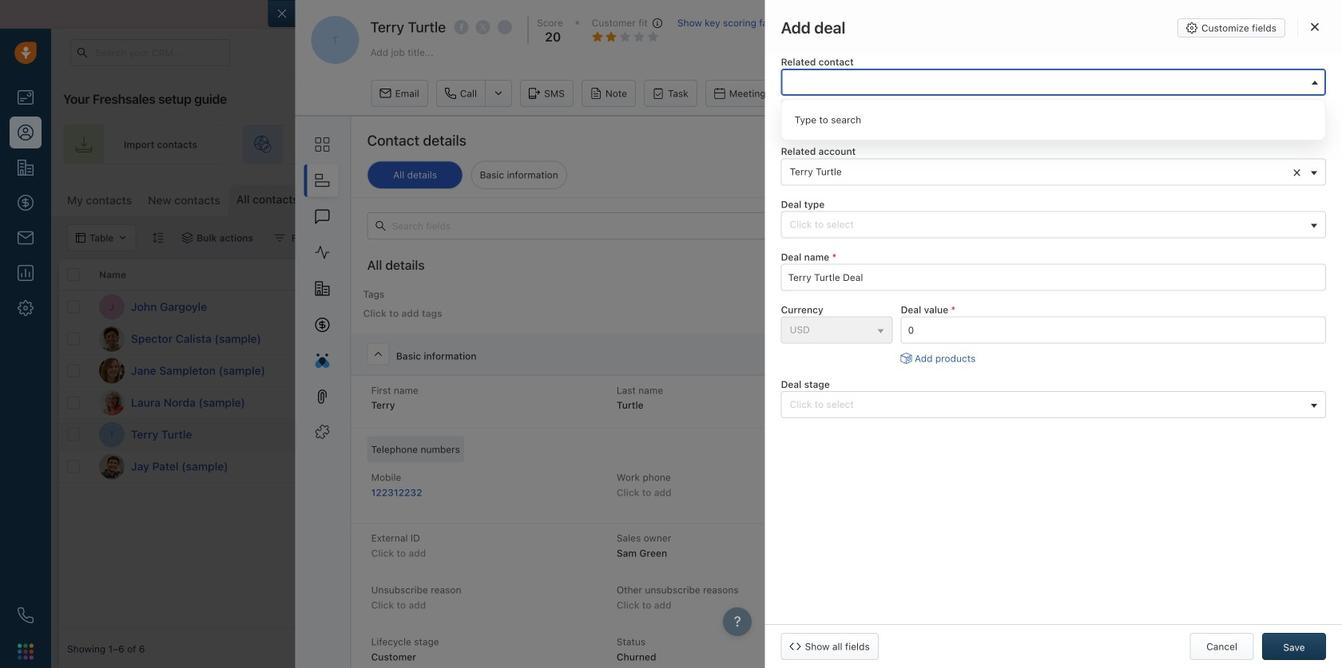 Task type: vqa. For each thing, say whether or not it's contained in the screenshot.
Start typing... 'text box'
yes



Task type: describe. For each thing, give the bounding box(es) containing it.
0 vertical spatial container_wx8msf4aqz5i3rn1 image
[[274, 233, 285, 244]]

freshworks switcher image
[[18, 644, 34, 660]]

2 dialog from the left
[[765, 0, 1343, 669]]

2 vertical spatial container_wx8msf4aqz5i3rn1 image
[[659, 366, 670, 377]]

Search your CRM... text field
[[70, 39, 230, 66]]

j image
[[99, 454, 125, 480]]

option inside dialog
[[789, 106, 1319, 134]]

l image
[[99, 390, 125, 416]]

0 vertical spatial container_wx8msf4aqz5i3rn1 image
[[182, 233, 193, 244]]

send email image
[[1193, 48, 1204, 58]]

phone element
[[10, 600, 42, 632]]



Task type: locate. For each thing, give the bounding box(es) containing it.
press space to select this row. row
[[59, 292, 411, 324], [411, 292, 1343, 324], [59, 324, 411, 356], [411, 324, 1343, 356], [59, 356, 411, 388], [411, 356, 1343, 388], [59, 388, 411, 420], [411, 388, 1343, 420], [59, 420, 411, 452], [411, 420, 1343, 452], [59, 452, 411, 484], [411, 452, 1343, 484]]

Search fields text field
[[367, 213, 847, 240]]

Enter value number field
[[901, 317, 1327, 344]]

row group
[[59, 292, 411, 484], [411, 292, 1343, 484]]

close image
[[1312, 22, 1319, 32]]

1 dialog from the left
[[268, 0, 1343, 669]]

Start typing... text field
[[781, 264, 1327, 291]]

j image
[[99, 358, 125, 384]]

1 vertical spatial container_wx8msf4aqz5i3rn1 image
[[1022, 334, 1033, 345]]

container_wx8msf4aqz5i3rn1 image
[[182, 233, 193, 244], [659, 430, 670, 441]]

container_wx8msf4aqz5i3rn1 image
[[274, 233, 285, 244], [1022, 334, 1033, 345], [659, 366, 670, 377]]

option
[[789, 106, 1319, 134]]

what's new image
[[1228, 46, 1240, 58]]

dialog
[[268, 0, 1343, 669], [765, 0, 1343, 669]]

2 row group from the left
[[411, 292, 1343, 484]]

row
[[59, 260, 411, 292]]

1 horizontal spatial container_wx8msf4aqz5i3rn1 image
[[659, 366, 670, 377]]

2 horizontal spatial container_wx8msf4aqz5i3rn1 image
[[1022, 334, 1033, 345]]

1 row group from the left
[[59, 292, 411, 484]]

grid
[[59, 260, 1343, 631]]

phone image
[[18, 608, 34, 624]]

0 horizontal spatial container_wx8msf4aqz5i3rn1 image
[[182, 233, 193, 244]]

1 vertical spatial container_wx8msf4aqz5i3rn1 image
[[659, 430, 670, 441]]

1 horizontal spatial container_wx8msf4aqz5i3rn1 image
[[659, 430, 670, 441]]

cell
[[531, 292, 651, 323], [1010, 356, 1130, 387], [1130, 356, 1250, 387], [1250, 356, 1343, 387], [770, 452, 890, 483], [890, 452, 1010, 483], [1010, 452, 1130, 483], [1130, 452, 1250, 483], [1250, 452, 1343, 483]]

s image
[[99, 326, 125, 352]]

None search field
[[781, 69, 1327, 96]]

0 horizontal spatial container_wx8msf4aqz5i3rn1 image
[[274, 233, 285, 244]]

none search field inside dialog
[[781, 69, 1327, 96]]



